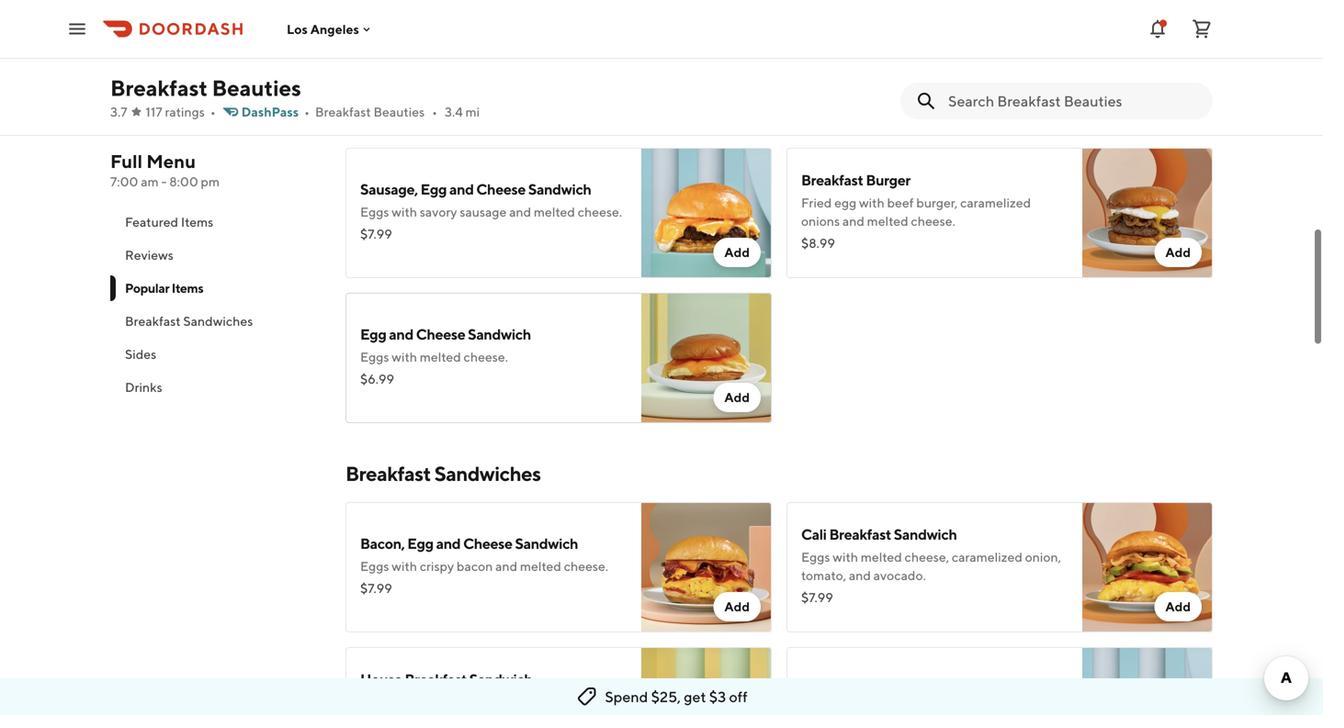 Task type: vqa. For each thing, say whether or not it's contained in the screenshot.
Breakfast Burger's Add
yes



Task type: describe. For each thing, give the bounding box(es) containing it.
avocado. inside 'cali breakfast sandwich eggs with melted cheese, caramelized onion, tomato, and avocado. $7.99'
[[874, 568, 926, 584]]

house breakfast sandwich eggs with crispy bacon, hash brown, melted cheese, and house sauce.
[[360, 671, 613, 716]]

flavoring.
[[360, 87, 414, 102]]

onion, inside eggs with melted cheese, caramelized onion, tomato, and avocado.
[[1025, 50, 1062, 65]]

cheese. inside egg and cheese sandwich eggs with melted cheese. $6.99
[[464, 350, 508, 365]]

beauties for breakfast beauties • 3.4 mi
[[374, 104, 425, 119]]

breakfast burger image
[[1083, 148, 1213, 278]]

am
[[141, 174, 159, 189]]

-
[[161, 174, 167, 189]]

sandwich inside egg and cheese sandwich eggs with melted cheese. $6.99
[[468, 326, 531, 343]]

with inside egg and cheese sandwich eggs with melted cheese. $6.99
[[392, 350, 417, 365]]

coffee
[[391, 26, 436, 44]]

sides
[[125, 347, 156, 362]]

bacon, egg and cheese sandwich image
[[642, 503, 772, 633]]

add for egg and cheese sandwich
[[725, 390, 750, 405]]

house
[[432, 714, 467, 716]]

savory
[[420, 204, 457, 220]]

3.4
[[445, 104, 463, 119]]

sausage, egg and cheese sandwich eggs with savory sausage and melted cheese. $7.99
[[360, 181, 622, 242]]

spend $25, get $3 off
[[605, 689, 748, 706]]

eggs inside 'cali breakfast sandwich eggs with melted cheese, caramelized onion, tomato, and avocado. $7.99'
[[801, 550, 830, 565]]

1 horizontal spatial sausage, egg and cheese sandwich image
[[1083, 648, 1213, 716]]

breakfast sandwiches inside breakfast sandwiches button
[[125, 314, 253, 329]]

popular
[[125, 281, 169, 296]]

sandwiches inside button
[[183, 314, 253, 329]]

sausage
[[460, 204, 507, 220]]

egg
[[835, 195, 857, 210]]

add button for bacon, egg and cheese sandwich
[[714, 593, 761, 622]]

117
[[146, 104, 162, 119]]

cheese, inside the house breakfast sandwich eggs with crispy bacon, hash brown, melted cheese, and house sauce.
[[360, 714, 405, 716]]

add for cali breakfast sandwich
[[1166, 600, 1191, 615]]

cheese inside egg and cheese sandwich eggs with melted cheese. $6.99
[[416, 326, 465, 343]]

sauce.
[[470, 714, 507, 716]]

melted inside breakfast burger fried egg with beef burger, caramelized onions and melted cheese. $8.99
[[867, 214, 909, 229]]

eggs inside the house breakfast sandwich eggs with crispy bacon, hash brown, melted cheese, and house sauce.
[[360, 695, 389, 710]]

hazelnut,
[[451, 68, 505, 84]]

$7.99 for bacon,
[[360, 581, 392, 596]]

$3
[[709, 689, 726, 706]]

bacon,
[[457, 695, 496, 710]]

sandwich inside 'cali breakfast sandwich eggs with melted cheese, caramelized onion, tomato, and avocado. $7.99'
[[894, 526, 957, 544]]

menu
[[146, 151, 196, 172]]

angeles
[[310, 21, 359, 37]]

melted inside bacon, egg and cheese sandwich eggs with crispy bacon and melted cheese. $7.99
[[520, 559, 561, 574]]

featured items button
[[110, 206, 324, 239]]

cheese. for sausage, egg and cheese sandwich
[[578, 204, 622, 220]]

crispy inside the house breakfast sandwich eggs with crispy bacon, hash brown, melted cheese, and house sauce.
[[420, 695, 454, 710]]

cheese, inside 'cali breakfast sandwich eggs with melted cheese, caramelized onion, tomato, and avocado. $7.99'
[[905, 550, 949, 565]]

sides button
[[110, 338, 324, 371]]

breakfast sandwiches button
[[110, 305, 324, 338]]

drinks
[[125, 380, 162, 395]]

fried
[[801, 195, 832, 210]]

iced coffee image
[[642, 3, 772, 133]]

egg inside egg and cheese sandwich eggs with melted cheese. $6.99
[[360, 326, 386, 343]]

full menu 7:00 am - 8:00 pm
[[110, 151, 220, 189]]

sausage,
[[360, 181, 418, 198]]

breakfast burger fried egg with beef burger, caramelized onions and melted cheese. $8.99
[[801, 171, 1031, 251]]

brown,
[[529, 695, 569, 710]]

8:00
[[169, 174, 198, 189]]

$25,
[[651, 689, 681, 706]]

dashpass •
[[242, 104, 310, 119]]

crispy inside bacon, egg and cheese sandwich eggs with crispy bacon and melted cheese. $7.99
[[420, 559, 454, 574]]

add button for sausage, egg and cheese sandwich
[[714, 238, 761, 267]]

bacon, egg and cheese sandwich eggs with crispy bacon and melted cheese. $7.99
[[360, 535, 608, 596]]

hash
[[499, 695, 526, 710]]

reviews button
[[110, 239, 324, 272]]

tomato, inside eggs with melted cheese, caramelized onion, tomato, and avocado.
[[801, 68, 847, 84]]

los angeles
[[287, 21, 359, 37]]

and inside 'cali breakfast sandwich eggs with melted cheese, caramelized onion, tomato, and avocado. $7.99'
[[849, 568, 871, 584]]

0 horizontal spatial sausage, egg and cheese sandwich image
[[642, 148, 772, 278]]

• for breakfast beauties • 3.4 mi
[[432, 104, 438, 119]]

onions
[[801, 214, 840, 229]]

or
[[508, 68, 520, 84]]

open menu image
[[66, 18, 88, 40]]

$7.99 for cali
[[801, 591, 833, 606]]

add button for breakfast burger
[[1155, 238, 1202, 267]]

• for 117 ratings •
[[210, 104, 216, 119]]

beef
[[887, 195, 914, 210]]

monin®
[[571, 68, 619, 84]]

2 • from the left
[[304, 104, 310, 119]]

breakfast inside breakfast burger fried egg with beef burger, caramelized onions and melted cheese. $8.99
[[801, 171, 863, 189]]

drinks button
[[110, 371, 324, 404]]

breakfast beauties
[[110, 75, 301, 101]]

and inside eggs with melted cheese, caramelized onion, tomato, and avocado.
[[849, 68, 871, 84]]

eggs with melted cheese, caramelized onion, tomato, and avocado.
[[801, 50, 1062, 84]]

los
[[287, 21, 308, 37]]

eggs inside sausage, egg and cheese sandwich eggs with savory sausage and melted cheese. $7.99
[[360, 204, 389, 220]]

cheese, inside eggs with melted cheese, caramelized onion, tomato, and avocado.
[[905, 50, 949, 65]]

featured
[[125, 215, 178, 230]]

vanilla,
[[408, 68, 448, 84]]

cheese. for bacon, egg and cheese sandwich
[[564, 559, 608, 574]]

breakfast inside 'cali breakfast sandwich eggs with melted cheese, caramelized onion, tomato, and avocado. $7.99'
[[829, 526, 891, 544]]

iced
[[360, 26, 389, 44]]

0 items, open order cart image
[[1191, 18, 1213, 40]]

egg and cheese sandwich image
[[642, 293, 772, 424]]



Task type: locate. For each thing, give the bounding box(es) containing it.
with inside sausage, egg and cheese sandwich eggs with savory sausage and melted cheese. $7.99
[[392, 204, 417, 220]]

add button for egg and cheese sandwich
[[714, 383, 761, 413]]

reviews
[[125, 248, 174, 263]]

2 vertical spatial cheese,
[[360, 714, 405, 716]]

breakfast up 117
[[110, 75, 208, 101]]

0 horizontal spatial breakfast sandwiches
[[125, 314, 253, 329]]

117 ratings •
[[146, 104, 216, 119]]

1 vertical spatial sandwiches
[[434, 462, 541, 486]]

2 onion, from the top
[[1025, 550, 1062, 565]]

crispy left the bacon
[[420, 559, 454, 574]]

breakfast right 'cali'
[[829, 526, 891, 544]]

crispy up "house"
[[420, 695, 454, 710]]

cheese inside bacon, egg and cheese sandwich eggs with crispy bacon and melted cheese. $7.99
[[463, 535, 513, 553]]

beauties
[[212, 75, 301, 101], [374, 104, 425, 119]]

add button for cali breakfast sandwich
[[1155, 593, 1202, 622]]

1 • from the left
[[210, 104, 216, 119]]

egg up savory
[[421, 181, 447, 198]]

egg right bacon,
[[407, 535, 434, 553]]

with inside breakfast burger fried egg with beef burger, caramelized onions and melted cheese. $8.99
[[859, 195, 885, 210]]

onion, inside 'cali breakfast sandwich eggs with melted cheese, caramelized onion, tomato, and avocado. $7.99'
[[1025, 550, 1062, 565]]

bacon,
[[360, 535, 405, 553]]

0 vertical spatial beauties
[[212, 75, 301, 101]]

2 crispy from the top
[[420, 695, 454, 710]]

breakfast up bacon,
[[346, 462, 431, 486]]

1 horizontal spatial •
[[304, 104, 310, 119]]

cali breakfast sandwich image
[[1083, 3, 1213, 133], [1083, 503, 1213, 633]]

$7.99 down 'cali'
[[801, 591, 833, 606]]

&
[[549, 50, 557, 65]]

beauties for breakfast beauties
[[212, 75, 301, 101]]

cheese. inside bacon, egg and cheese sandwich eggs with crispy bacon and melted cheese. $7.99
[[564, 559, 608, 574]]

cali breakfast sandwich image for eggs with melted cheese, caramelized onion, tomato, and avocado.
[[1083, 3, 1213, 133]]

1 vertical spatial cheese
[[416, 326, 465, 343]]

cheese,
[[905, 50, 949, 65], [905, 550, 949, 565], [360, 714, 405, 716]]

pm
[[201, 174, 220, 189]]

0 vertical spatial onion,
[[1025, 50, 1062, 65]]

breakfast beauties • 3.4 mi
[[315, 104, 480, 119]]

egg inside bacon, egg and cheese sandwich eggs with crispy bacon and melted cheese. $7.99
[[407, 535, 434, 553]]

cheese. inside sausage, egg and cheese sandwich eggs with savory sausage and melted cheese. $7.99
[[578, 204, 622, 220]]

$7.99 inside sausage, egg and cheese sandwich eggs with savory sausage and melted cheese. $7.99
[[360, 227, 392, 242]]

sandwich
[[528, 181, 591, 198], [468, 326, 531, 343], [894, 526, 957, 544], [515, 535, 578, 553], [469, 671, 533, 689]]

1 crispy from the top
[[420, 559, 454, 574]]

Item Search search field
[[948, 91, 1198, 111]]

1 vertical spatial crispy
[[420, 695, 454, 710]]

add for breakfast burger
[[1166, 245, 1191, 260]]

caramelized for breakfast burger
[[961, 195, 1031, 210]]

onion,
[[1025, 50, 1062, 65], [1025, 550, 1062, 565]]

notification bell image
[[1147, 18, 1169, 40]]

1 cali breakfast sandwich image from the top
[[1083, 3, 1213, 133]]

1 avocado. from the top
[[874, 68, 926, 84]]

$7.99 inside bacon, egg and cheese sandwich eggs with crispy bacon and melted cheese. $7.99
[[360, 581, 392, 596]]

items right popular on the left of page
[[172, 281, 203, 296]]

cheese. for breakfast burger
[[911, 214, 956, 229]]

2 cali breakfast sandwich image from the top
[[1083, 503, 1213, 633]]

tomato, inside 'cali breakfast sandwich eggs with melted cheese, caramelized onion, tomato, and avocado. $7.99'
[[801, 568, 847, 584]]

3.7
[[110, 104, 127, 119]]

and
[[587, 50, 609, 65], [849, 68, 871, 84], [449, 181, 474, 198], [509, 204, 531, 220], [843, 214, 865, 229], [389, 326, 414, 343], [436, 535, 461, 553], [495, 559, 518, 574], [849, 568, 871, 584], [407, 714, 429, 716]]

cheese
[[476, 181, 526, 198], [416, 326, 465, 343], [463, 535, 513, 553]]

egg for sausage,
[[421, 181, 447, 198]]

items for featured items
[[181, 215, 213, 230]]

items
[[181, 215, 213, 230], [172, 281, 203, 296]]

and inside 'iced coffee espresso with kopeli coffee, half & half, and ice. add vanilla, hazelnut, or caramel monin® flavoring.'
[[587, 50, 609, 65]]

mi
[[466, 104, 480, 119]]

0 horizontal spatial beauties
[[212, 75, 301, 101]]

items inside featured items button
[[181, 215, 213, 230]]

1 horizontal spatial breakfast sandwiches
[[346, 462, 541, 486]]

los angeles button
[[287, 21, 374, 37]]

house
[[360, 671, 402, 689]]

ratings
[[165, 104, 205, 119]]

egg up $6.99
[[360, 326, 386, 343]]

cali breakfast sandwich eggs with melted cheese, caramelized onion, tomato, and avocado. $7.99
[[801, 526, 1062, 606]]

1 tomato, from the top
[[801, 68, 847, 84]]

burger
[[866, 171, 911, 189]]

featured items
[[125, 215, 213, 230]]

breakfast inside button
[[125, 314, 181, 329]]

avocado.
[[874, 68, 926, 84], [874, 568, 926, 584]]

cheese for sausage,
[[476, 181, 526, 198]]

2 tomato, from the top
[[801, 568, 847, 584]]

half
[[524, 50, 546, 65]]

1 vertical spatial beauties
[[374, 104, 425, 119]]

and inside egg and cheese sandwich eggs with melted cheese. $6.99
[[389, 326, 414, 343]]

with inside eggs with melted cheese, caramelized onion, tomato, and avocado.
[[833, 50, 858, 65]]

2 horizontal spatial •
[[432, 104, 438, 119]]

and inside breakfast burger fried egg with beef burger, caramelized onions and melted cheese. $8.99
[[843, 214, 865, 229]]

cheese. inside breakfast burger fried egg with beef burger, caramelized onions and melted cheese. $8.99
[[911, 214, 956, 229]]

3 • from the left
[[432, 104, 438, 119]]

items for popular items
[[172, 281, 203, 296]]

breakfast up the egg
[[801, 171, 863, 189]]

eggs inside eggs with melted cheese, caramelized onion, tomato, and avocado.
[[801, 50, 830, 65]]

0 horizontal spatial sandwiches
[[183, 314, 253, 329]]

with inside 'cali breakfast sandwich eggs with melted cheese, caramelized onion, tomato, and avocado. $7.99'
[[833, 550, 858, 565]]

full
[[110, 151, 143, 172]]

0 vertical spatial cheese
[[476, 181, 526, 198]]

• right dashpass
[[304, 104, 310, 119]]

1 vertical spatial caramelized
[[961, 195, 1031, 210]]

caramelized for cali breakfast sandwich
[[952, 550, 1023, 565]]

1 vertical spatial avocado.
[[874, 568, 926, 584]]

$6.99
[[360, 372, 394, 387]]

sandwich inside sausage, egg and cheese sandwich eggs with savory sausage and melted cheese. $7.99
[[528, 181, 591, 198]]

caramelized inside eggs with melted cheese, caramelized onion, tomato, and avocado.
[[952, 50, 1023, 65]]

get
[[684, 689, 706, 706]]

melted
[[861, 50, 902, 65], [534, 204, 575, 220], [867, 214, 909, 229], [420, 350, 461, 365], [861, 550, 902, 565], [520, 559, 561, 574], [571, 695, 613, 710]]

breakfast sandwiches
[[125, 314, 253, 329], [346, 462, 541, 486]]

coffee,
[[481, 50, 522, 65]]

sandwiches up sides button
[[183, 314, 253, 329]]

melted inside sausage, egg and cheese sandwich eggs with savory sausage and melted cheese. $7.99
[[534, 204, 575, 220]]

caramel
[[522, 68, 569, 84]]

cheese inside sausage, egg and cheese sandwich eggs with savory sausage and melted cheese. $7.99
[[476, 181, 526, 198]]

0 vertical spatial sandwiches
[[183, 314, 253, 329]]

half,
[[560, 50, 584, 65]]

cheese for bacon,
[[463, 535, 513, 553]]

1 vertical spatial tomato,
[[801, 568, 847, 584]]

0 vertical spatial cheese,
[[905, 50, 949, 65]]

2 vertical spatial cheese
[[463, 535, 513, 553]]

house breakfast sandwich image
[[642, 648, 772, 716]]

with inside the house breakfast sandwich eggs with crispy bacon, hash brown, melted cheese, and house sauce.
[[392, 695, 417, 710]]

with inside bacon, egg and cheese sandwich eggs with crispy bacon and melted cheese. $7.99
[[392, 559, 417, 574]]

breakfast down ice.
[[315, 104, 371, 119]]

ice.
[[360, 68, 380, 84]]

2 vertical spatial caramelized
[[952, 550, 1023, 565]]

add for bacon, egg and cheese sandwich
[[725, 600, 750, 615]]

0 vertical spatial sausage, egg and cheese sandwich image
[[642, 148, 772, 278]]

sandwiches
[[183, 314, 253, 329], [434, 462, 541, 486]]

spend
[[605, 689, 648, 706]]

0 vertical spatial crispy
[[420, 559, 454, 574]]

$8.99
[[801, 236, 835, 251]]

egg inside sausage, egg and cheese sandwich eggs with savory sausage and melted cheese. $7.99
[[421, 181, 447, 198]]

$7.99
[[360, 227, 392, 242], [360, 581, 392, 596], [801, 591, 833, 606]]

tomato,
[[801, 68, 847, 84], [801, 568, 847, 584]]

sandwich inside bacon, egg and cheese sandwich eggs with crispy bacon and melted cheese. $7.99
[[515, 535, 578, 553]]

cali breakfast sandwich image for cali breakfast sandwich
[[1083, 503, 1213, 633]]

kopeli
[[443, 50, 479, 65]]

items up reviews 'button'
[[181, 215, 213, 230]]

0 vertical spatial caramelized
[[952, 50, 1023, 65]]

beauties down flavoring.
[[374, 104, 425, 119]]

2 vertical spatial egg
[[407, 535, 434, 553]]

eggs inside bacon, egg and cheese sandwich eggs with crispy bacon and melted cheese. $7.99
[[360, 559, 389, 574]]

off
[[729, 689, 748, 706]]

egg and cheese sandwich eggs with melted cheese. $6.99
[[360, 326, 531, 387]]

1 vertical spatial cali breakfast sandwich image
[[1083, 503, 1213, 633]]

1 horizontal spatial sandwiches
[[434, 462, 541, 486]]

1 vertical spatial breakfast sandwiches
[[346, 462, 541, 486]]

with inside 'iced coffee espresso with kopeli coffee, half & half, and ice. add vanilla, hazelnut, or caramel monin® flavoring.'
[[415, 50, 440, 65]]

0 vertical spatial tomato,
[[801, 68, 847, 84]]

cheese.
[[578, 204, 622, 220], [911, 214, 956, 229], [464, 350, 508, 365], [564, 559, 608, 574]]

$7.99 down sausage, on the left top of the page
[[360, 227, 392, 242]]

caramelized inside breakfast burger fried egg with beef burger, caramelized onions and melted cheese. $8.99
[[961, 195, 1031, 210]]

1 vertical spatial sausage, egg and cheese sandwich image
[[1083, 648, 1213, 716]]

sausage, egg and cheese sandwich image
[[642, 148, 772, 278], [1083, 648, 1213, 716]]

0 vertical spatial avocado.
[[874, 68, 926, 84]]

bacon
[[457, 559, 493, 574]]

1 onion, from the top
[[1025, 50, 1062, 65]]

melted inside egg and cheese sandwich eggs with melted cheese. $6.99
[[420, 350, 461, 365]]

breakfast down popular on the left of page
[[125, 314, 181, 329]]

caramelized inside 'cali breakfast sandwich eggs with melted cheese, caramelized onion, tomato, and avocado. $7.99'
[[952, 550, 1023, 565]]

popular items
[[125, 281, 203, 296]]

avocado. inside eggs with melted cheese, caramelized onion, tomato, and avocado.
[[874, 68, 926, 84]]

1 vertical spatial onion,
[[1025, 550, 1062, 565]]

add button
[[714, 238, 761, 267], [1155, 238, 1202, 267], [714, 383, 761, 413], [714, 593, 761, 622], [1155, 593, 1202, 622]]

0 vertical spatial breakfast sandwiches
[[125, 314, 253, 329]]

iced coffee espresso with kopeli coffee, half & half, and ice. add vanilla, hazelnut, or caramel monin® flavoring.
[[360, 26, 619, 102]]

breakfast up "house"
[[405, 671, 467, 689]]

add for sausage, egg and cheese sandwich
[[725, 245, 750, 260]]

with
[[415, 50, 440, 65], [833, 50, 858, 65], [859, 195, 885, 210], [392, 204, 417, 220], [392, 350, 417, 365], [833, 550, 858, 565], [392, 559, 417, 574], [392, 695, 417, 710]]

• down breakfast beauties
[[210, 104, 216, 119]]

1 vertical spatial items
[[172, 281, 203, 296]]

beauties up dashpass
[[212, 75, 301, 101]]

7:00
[[110, 174, 138, 189]]

0 horizontal spatial •
[[210, 104, 216, 119]]

espresso
[[360, 50, 412, 65]]

0 vertical spatial egg
[[421, 181, 447, 198]]

0 vertical spatial cali breakfast sandwich image
[[1083, 3, 1213, 133]]

2 avocado. from the top
[[874, 568, 926, 584]]

caramelized
[[952, 50, 1023, 65], [961, 195, 1031, 210], [952, 550, 1023, 565]]

1 vertical spatial cheese,
[[905, 550, 949, 565]]

0 vertical spatial items
[[181, 215, 213, 230]]

breakfast inside the house breakfast sandwich eggs with crispy bacon, hash brown, melted cheese, and house sauce.
[[405, 671, 467, 689]]

eggs
[[801, 50, 830, 65], [360, 204, 389, 220], [360, 350, 389, 365], [801, 550, 830, 565], [360, 559, 389, 574], [360, 695, 389, 710]]

add
[[725, 245, 750, 260], [1166, 245, 1191, 260], [725, 390, 750, 405], [725, 600, 750, 615], [1166, 600, 1191, 615]]

egg
[[421, 181, 447, 198], [360, 326, 386, 343], [407, 535, 434, 553]]

sandwiches up bacon, egg and cheese sandwich eggs with crispy bacon and melted cheese. $7.99
[[434, 462, 541, 486]]

melted inside 'cali breakfast sandwich eggs with melted cheese, caramelized onion, tomato, and avocado. $7.99'
[[861, 550, 902, 565]]

dashpass
[[242, 104, 299, 119]]

breakfast
[[110, 75, 208, 101], [315, 104, 371, 119], [801, 171, 863, 189], [125, 314, 181, 329], [346, 462, 431, 486], [829, 526, 891, 544], [405, 671, 467, 689]]

sandwich inside the house breakfast sandwich eggs with crispy bacon, hash brown, melted cheese, and house sauce.
[[469, 671, 533, 689]]

1 horizontal spatial beauties
[[374, 104, 425, 119]]

1 vertical spatial egg
[[360, 326, 386, 343]]

melted inside the house breakfast sandwich eggs with crispy bacon, hash brown, melted cheese, and house sauce.
[[571, 695, 613, 710]]

$7.99 for sausage,
[[360, 227, 392, 242]]

burger,
[[917, 195, 958, 210]]

cali
[[801, 526, 827, 544]]

add
[[383, 68, 405, 84]]

eggs inside egg and cheese sandwich eggs with melted cheese. $6.99
[[360, 350, 389, 365]]

crispy
[[420, 559, 454, 574], [420, 695, 454, 710]]

melted inside eggs with melted cheese, caramelized onion, tomato, and avocado.
[[861, 50, 902, 65]]

$7.99 inside 'cali breakfast sandwich eggs with melted cheese, caramelized onion, tomato, and avocado. $7.99'
[[801, 591, 833, 606]]

• left 3.4 at the left top of the page
[[432, 104, 438, 119]]

and inside the house breakfast sandwich eggs with crispy bacon, hash brown, melted cheese, and house sauce.
[[407, 714, 429, 716]]

egg for bacon,
[[407, 535, 434, 553]]

$7.99 down bacon,
[[360, 581, 392, 596]]



